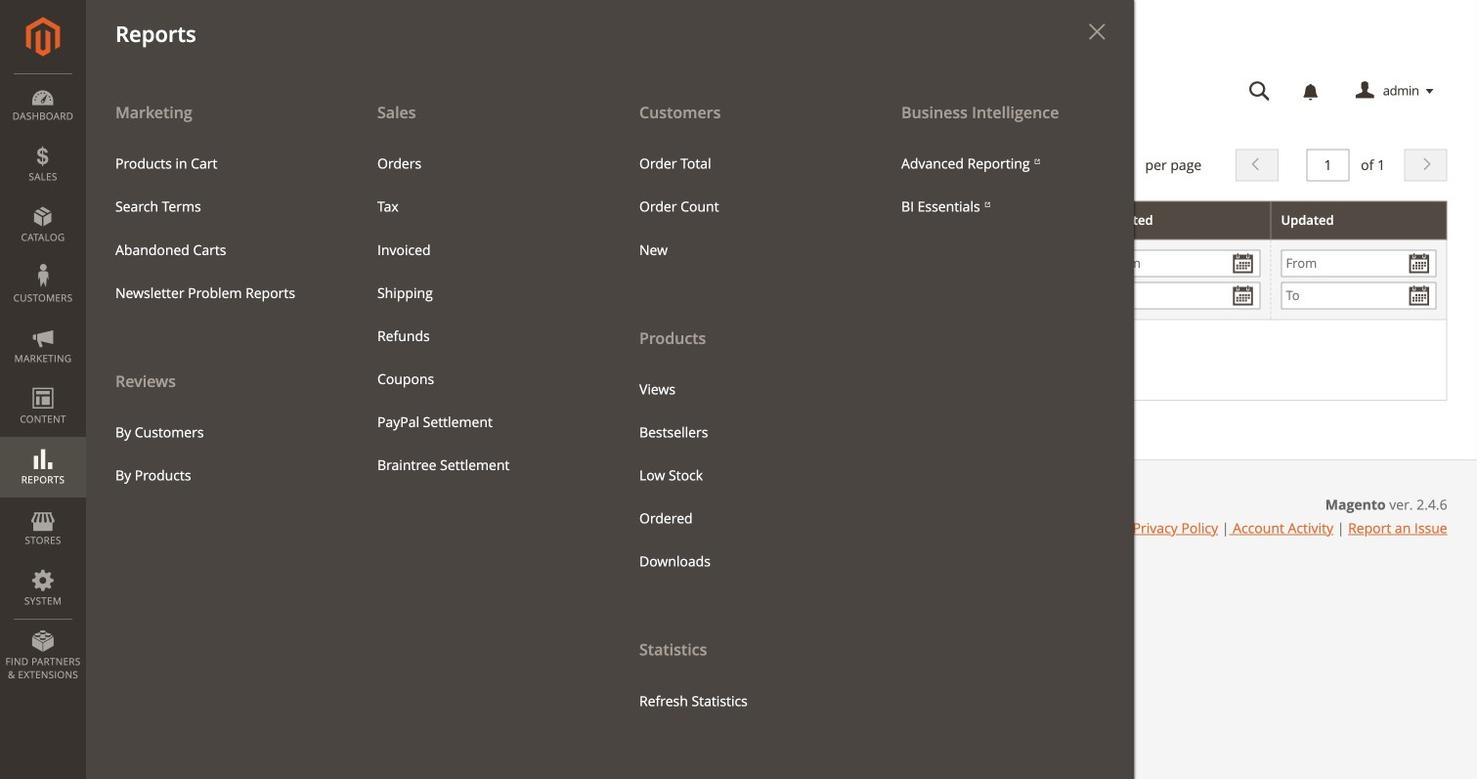 Task type: describe. For each thing, give the bounding box(es) containing it.
1 from text field from the left
[[1106, 250, 1261, 277]]

to text field for second 'from' text field from left
[[1282, 282, 1437, 309]]

to text field for 2nd 'from' text field from right
[[1106, 282, 1261, 309]]



Task type: locate. For each thing, give the bounding box(es) containing it.
1 to text field from the left
[[1106, 282, 1261, 309]]

1 horizontal spatial to text field
[[1282, 282, 1437, 309]]

menu bar
[[0, 0, 1135, 780]]

2 to text field from the left
[[1282, 282, 1437, 309]]

None text field
[[126, 266, 281, 293], [478, 266, 634, 293], [654, 266, 810, 293], [126, 266, 281, 293], [478, 266, 634, 293], [654, 266, 810, 293]]

menu
[[86, 90, 1135, 780], [86, 90, 348, 498], [610, 90, 872, 723], [101, 142, 334, 315], [363, 142, 596, 487], [625, 142, 858, 272], [887, 142, 1120, 229], [625, 368, 858, 584], [101, 411, 334, 498]]

1 horizontal spatial from text field
[[1282, 250, 1437, 277]]

None text field
[[1307, 149, 1350, 182], [302, 266, 458, 293], [831, 266, 986, 293], [1307, 149, 1350, 182], [302, 266, 458, 293], [831, 266, 986, 293]]

0 horizontal spatial from text field
[[1106, 250, 1261, 277]]

0 horizontal spatial to text field
[[1106, 282, 1261, 309]]

To text field
[[1106, 282, 1261, 309], [1282, 282, 1437, 309]]

From text field
[[1106, 250, 1261, 277], [1282, 250, 1437, 277]]

2 from text field from the left
[[1282, 250, 1437, 277]]

magento admin panel image
[[26, 17, 60, 57]]



